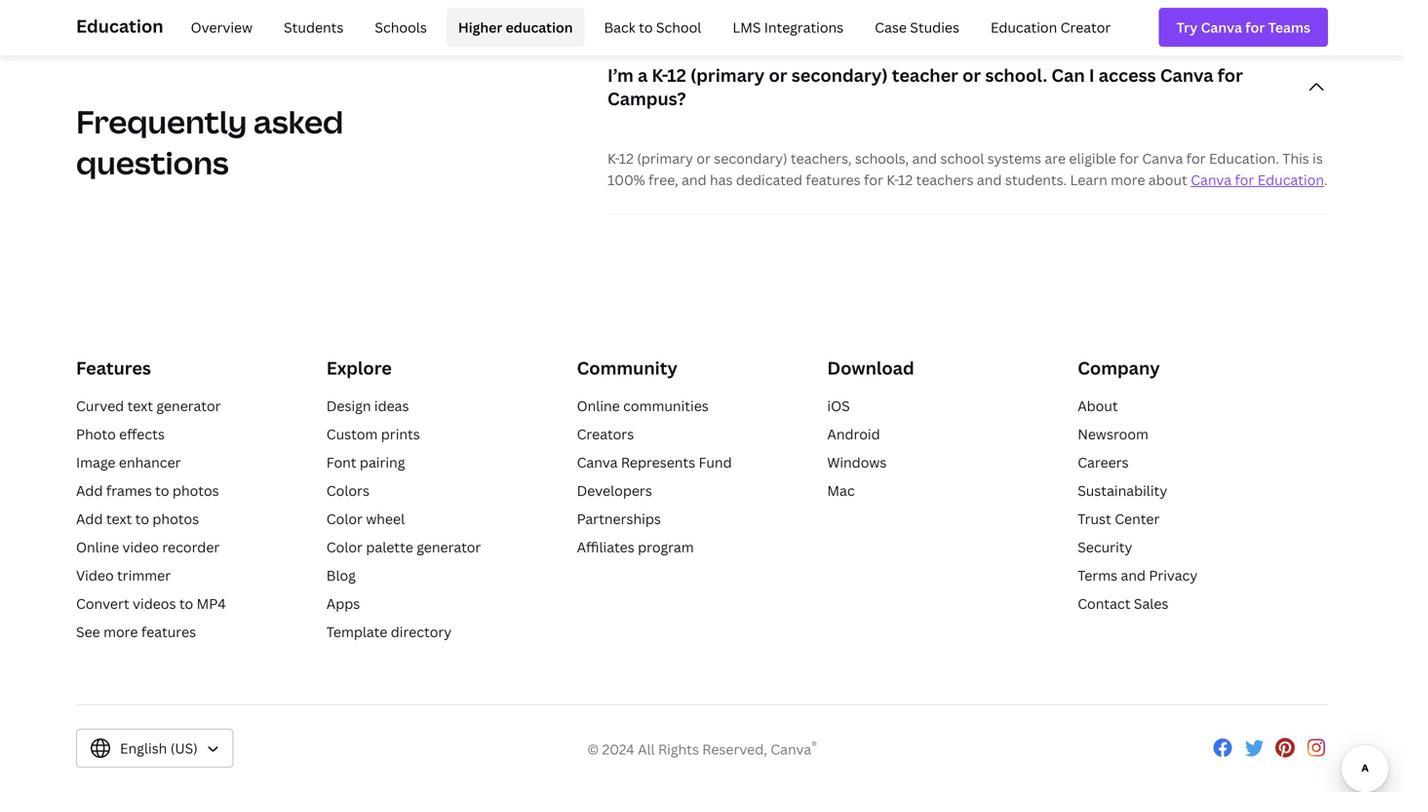 Task type: vqa. For each thing, say whether or not it's contained in the screenshot.
Search search box at the top of page
no



Task type: describe. For each thing, give the bounding box(es) containing it.
image enhancer link
[[76, 453, 181, 472]]

creators link
[[577, 425, 634, 443]]

frequently
[[76, 100, 247, 143]]

for inside i'm a k-12 (primary or secondary) teacher or school. can i access canva for campus?
[[1218, 63, 1243, 87]]

font pairing link
[[326, 453, 405, 472]]

education element
[[76, 0, 1328, 55]]

security link
[[1078, 538, 1132, 557]]

1 horizontal spatial or
[[769, 63, 787, 87]]

for right eligible
[[1119, 149, 1139, 168]]

company
[[1078, 356, 1160, 380]]

developers link
[[577, 481, 652, 500]]

education creator
[[991, 18, 1111, 37]]

curved text generator link
[[76, 397, 221, 415]]

reserved,
[[702, 740, 767, 759]]

12 inside i'm a k-12 (primary or secondary) teacher or school. can i access canva for campus?
[[667, 63, 686, 87]]

teacher
[[892, 63, 958, 87]]

canva inside k-12 (primary or secondary) teachers, schools, and school systems are eligible for canva for education. this is 100% free, and has dedicated features for k-12 teachers and students. learn more about
[[1142, 149, 1183, 168]]

terms and privacy link
[[1078, 566, 1198, 585]]

and down systems
[[977, 171, 1002, 189]]

font
[[326, 453, 356, 472]]

i'm
[[607, 63, 634, 87]]

learn
[[1070, 171, 1107, 189]]

canva inside i'm a k-12 (primary or secondary) teacher or school. can i access canva for campus?
[[1160, 63, 1214, 87]]

to left mp4
[[179, 595, 193, 613]]

video
[[76, 566, 114, 585]]

1 add from the top
[[76, 481, 103, 500]]

canva inside online communities creators canva represents fund developers partnerships affiliates program
[[577, 453, 618, 472]]

center
[[1115, 510, 1160, 528]]

program
[[638, 538, 694, 557]]

menu bar inside education element
[[171, 8, 1123, 47]]

affiliates
[[577, 538, 634, 557]]

windows
[[827, 453, 887, 472]]

english
[[120, 739, 167, 758]]

windows link
[[827, 453, 887, 472]]

android link
[[827, 425, 880, 443]]

community
[[577, 356, 678, 380]]

lms integrations
[[733, 18, 844, 37]]

online communities link
[[577, 397, 709, 415]]

100%
[[607, 171, 645, 189]]

ios
[[827, 397, 850, 415]]

design ideas link
[[326, 397, 409, 415]]

back to school link
[[592, 8, 713, 47]]

2 horizontal spatial 12
[[898, 171, 913, 189]]

schools
[[375, 18, 427, 37]]

wheel
[[366, 510, 405, 528]]

trust
[[1078, 510, 1111, 528]]

about link
[[1078, 397, 1118, 415]]

students link
[[272, 8, 355, 47]]

creator
[[1061, 18, 1111, 37]]

explore
[[326, 356, 392, 380]]

2 color from the top
[[326, 538, 363, 557]]

higher education link
[[446, 8, 585, 47]]

lms integrations link
[[721, 8, 855, 47]]

and inside about newsroom careers sustainability trust center security terms and privacy contact sales
[[1121, 566, 1146, 585]]

color palette generator link
[[326, 538, 481, 557]]

directory
[[391, 623, 452, 641]]

ios android windows mac
[[827, 397, 887, 500]]

2 add from the top
[[76, 510, 103, 528]]

represents
[[621, 453, 695, 472]]

to up video at the left
[[135, 510, 149, 528]]

and up the teachers
[[912, 149, 937, 168]]

blog
[[326, 566, 356, 585]]

generator inside curved text generator photo effects image enhancer add frames to photos add text to photos online video recorder video trimmer convert videos to mp4 see more features
[[156, 397, 221, 415]]

has
[[710, 171, 733, 189]]

secondary) inside k-12 (primary or secondary) teachers, schools, and school systems are eligible for canva for education. this is 100% free, and has dedicated features for k-12 teachers and students. learn more about
[[714, 149, 787, 168]]

see more features link
[[76, 623, 196, 641]]

canva for education .
[[1191, 171, 1328, 189]]

trimmer
[[117, 566, 171, 585]]

case studies
[[875, 18, 959, 37]]

sales
[[1134, 595, 1169, 613]]

video
[[122, 538, 159, 557]]

to inside education element
[[639, 18, 653, 37]]

custom
[[326, 425, 378, 443]]

apps
[[326, 595, 360, 613]]

English (US) button
[[76, 729, 234, 768]]

integrations
[[764, 18, 844, 37]]

effects
[[119, 425, 165, 443]]

students.
[[1005, 171, 1067, 189]]

systems
[[987, 149, 1041, 168]]

palette
[[366, 538, 413, 557]]

contact sales link
[[1078, 595, 1169, 613]]

canva inside © 2024 all rights reserved, canva ®
[[771, 740, 811, 759]]

(us)
[[170, 739, 198, 758]]

back to school
[[604, 18, 701, 37]]

© 2024 all rights reserved, canva ®
[[587, 738, 817, 759]]

curved text generator photo effects image enhancer add frames to photos add text to photos online video recorder video trimmer convert videos to mp4 see more features
[[76, 397, 226, 641]]

education for education
[[76, 14, 163, 38]]

education
[[506, 18, 573, 37]]

(primary inside i'm a k-12 (primary or secondary) teacher or school. can i access canva for campus?
[[690, 63, 765, 87]]

partnerships
[[577, 510, 661, 528]]

careers
[[1078, 453, 1129, 472]]

trust center link
[[1078, 510, 1160, 528]]

frequently asked questions
[[76, 100, 343, 184]]

is
[[1313, 149, 1323, 168]]

online communities creators canva represents fund developers partnerships affiliates program
[[577, 397, 732, 557]]

overview
[[191, 18, 253, 37]]

2 horizontal spatial education
[[1258, 171, 1324, 189]]

generator inside design ideas custom prints font pairing colors color wheel color palette generator blog apps template directory
[[417, 538, 481, 557]]

mac
[[827, 481, 855, 500]]

to down enhancer on the left of page
[[155, 481, 169, 500]]

i'm a k-12 (primary or secondary) teacher or school. can i access canva for campus? button
[[607, 40, 1328, 134]]

download
[[827, 356, 914, 380]]

case
[[875, 18, 907, 37]]

education for education creator
[[991, 18, 1057, 37]]

secondary) inside i'm a k-12 (primary or secondary) teacher or school. can i access canva for campus?
[[791, 63, 888, 87]]

or inside k-12 (primary or secondary) teachers, schools, and school systems are eligible for canva for education. this is 100% free, and has dedicated features for k-12 teachers and students. learn more about
[[696, 149, 711, 168]]



Task type: locate. For each thing, give the bounding box(es) containing it.
1 vertical spatial secondary)
[[714, 149, 787, 168]]

k- right a
[[652, 63, 667, 87]]

(primary
[[690, 63, 765, 87], [637, 149, 693, 168]]

online inside online communities creators canva represents fund developers partnerships affiliates program
[[577, 397, 620, 415]]

0 horizontal spatial 12
[[619, 149, 634, 168]]

generator right the palette
[[417, 538, 481, 557]]

1 horizontal spatial features
[[806, 171, 861, 189]]

0 vertical spatial add
[[76, 481, 103, 500]]

1 color from the top
[[326, 510, 363, 528]]

canva down creators
[[577, 453, 618, 472]]

0 horizontal spatial k-
[[607, 149, 619, 168]]

questions
[[76, 141, 229, 184]]

or up has at top right
[[696, 149, 711, 168]]

higher education
[[458, 18, 573, 37]]

pairing
[[360, 453, 405, 472]]

to
[[639, 18, 653, 37], [155, 481, 169, 500], [135, 510, 149, 528], [179, 595, 193, 613]]

fund
[[699, 453, 732, 472]]

for up about
[[1186, 149, 1206, 168]]

or left the school.
[[962, 63, 981, 87]]

0 vertical spatial generator
[[156, 397, 221, 415]]

canva down education.
[[1191, 171, 1232, 189]]

text down frames
[[106, 510, 132, 528]]

teachers
[[916, 171, 974, 189]]

asked
[[253, 100, 343, 143]]

online video recorder link
[[76, 538, 220, 557]]

text up the effects
[[127, 397, 153, 415]]

1 vertical spatial (primary
[[637, 149, 693, 168]]

(primary inside k-12 (primary or secondary) teachers, schools, and school systems are eligible for canva for education. this is 100% free, and has dedicated features for k-12 teachers and students. learn more about
[[637, 149, 693, 168]]

12 down schools,
[[898, 171, 913, 189]]

mp4
[[197, 595, 226, 613]]

0 vertical spatial (primary
[[690, 63, 765, 87]]

all
[[638, 740, 655, 759]]

secondary)
[[791, 63, 888, 87], [714, 149, 787, 168]]

photo effects link
[[76, 425, 165, 443]]

rights
[[658, 740, 699, 759]]

2 horizontal spatial or
[[962, 63, 981, 87]]

colors link
[[326, 481, 369, 500]]

to right back
[[639, 18, 653, 37]]

canva
[[1160, 63, 1214, 87], [1142, 149, 1183, 168], [1191, 171, 1232, 189], [577, 453, 618, 472], [771, 740, 811, 759]]

and up contact sales link
[[1121, 566, 1146, 585]]

1 horizontal spatial online
[[577, 397, 620, 415]]

online
[[577, 397, 620, 415], [76, 538, 119, 557]]

education.
[[1209, 149, 1279, 168]]

color down colors
[[326, 510, 363, 528]]

overview link
[[179, 8, 264, 47]]

enhancer
[[119, 453, 181, 472]]

0 horizontal spatial generator
[[156, 397, 221, 415]]

1 vertical spatial k-
[[607, 149, 619, 168]]

case studies link
[[863, 8, 971, 47]]

free,
[[648, 171, 678, 189]]

creators
[[577, 425, 634, 443]]

features down videos at the left bottom of the page
[[141, 623, 196, 641]]

template
[[326, 623, 387, 641]]

privacy
[[1149, 566, 1198, 585]]

k- inside i'm a k-12 (primary or secondary) teacher or school. can i access canva for campus?
[[652, 63, 667, 87]]

sustainability
[[1078, 481, 1167, 500]]

generator up the effects
[[156, 397, 221, 415]]

menu bar
[[171, 8, 1123, 47]]

or
[[769, 63, 787, 87], [962, 63, 981, 87], [696, 149, 711, 168]]

color up blog link
[[326, 538, 363, 557]]

canva up about
[[1142, 149, 1183, 168]]

canva right access
[[1160, 63, 1214, 87]]

secondary) up dedicated
[[714, 149, 787, 168]]

mac link
[[827, 481, 855, 500]]

1 vertical spatial online
[[76, 538, 119, 557]]

colors
[[326, 481, 369, 500]]

ideas
[[374, 397, 409, 415]]

education
[[76, 14, 163, 38], [991, 18, 1057, 37], [1258, 171, 1324, 189]]

terms
[[1078, 566, 1118, 585]]

(primary down lms
[[690, 63, 765, 87]]

custom prints link
[[326, 425, 420, 443]]

(primary up free,
[[637, 149, 693, 168]]

apps link
[[326, 595, 360, 613]]

newsroom
[[1078, 425, 1149, 443]]

1 vertical spatial color
[[326, 538, 363, 557]]

1 horizontal spatial 12
[[667, 63, 686, 87]]

for down education.
[[1235, 171, 1254, 189]]

schools,
[[855, 149, 909, 168]]

1 horizontal spatial secondary)
[[791, 63, 888, 87]]

are
[[1045, 149, 1066, 168]]

k- up 100%
[[607, 149, 619, 168]]

1 horizontal spatial generator
[[417, 538, 481, 557]]

1 vertical spatial more
[[103, 623, 138, 641]]

online up creators
[[577, 397, 620, 415]]

1 horizontal spatial education
[[991, 18, 1057, 37]]

more right see
[[103, 623, 138, 641]]

access
[[1099, 63, 1156, 87]]

more inside curved text generator photo effects image enhancer add frames to photos add text to photos online video recorder video trimmer convert videos to mp4 see more features
[[103, 623, 138, 641]]

generator
[[156, 397, 221, 415], [417, 538, 481, 557]]

curved
[[76, 397, 124, 415]]

menu bar containing overview
[[171, 8, 1123, 47]]

school
[[940, 149, 984, 168]]

0 vertical spatial more
[[1111, 171, 1145, 189]]

0 horizontal spatial secondary)
[[714, 149, 787, 168]]

1 vertical spatial 12
[[619, 149, 634, 168]]

12 right a
[[667, 63, 686, 87]]

0 vertical spatial features
[[806, 171, 861, 189]]

.
[[1324, 171, 1328, 189]]

canva right the 'reserved,' on the bottom
[[771, 740, 811, 759]]

0 vertical spatial secondary)
[[791, 63, 888, 87]]

0 vertical spatial online
[[577, 397, 620, 415]]

0 vertical spatial 12
[[667, 63, 686, 87]]

0 horizontal spatial features
[[141, 623, 196, 641]]

0 horizontal spatial online
[[76, 538, 119, 557]]

education creator link
[[979, 8, 1123, 47]]

features inside k-12 (primary or secondary) teachers, schools, and school systems are eligible for canva for education. this is 100% free, and has dedicated features for k-12 teachers and students. learn more about
[[806, 171, 861, 189]]

0 vertical spatial photos
[[173, 481, 219, 500]]

1 vertical spatial photos
[[152, 510, 199, 528]]

0 horizontal spatial or
[[696, 149, 711, 168]]

0 vertical spatial text
[[127, 397, 153, 415]]

0 vertical spatial color
[[326, 510, 363, 528]]

can
[[1051, 63, 1085, 87]]

secondary) down integrations
[[791, 63, 888, 87]]

k-
[[652, 63, 667, 87], [607, 149, 619, 168], [887, 171, 898, 189]]

developers
[[577, 481, 652, 500]]

photos
[[173, 481, 219, 500], [152, 510, 199, 528]]

frames
[[106, 481, 152, 500]]

1 horizontal spatial k-
[[652, 63, 667, 87]]

0 horizontal spatial education
[[76, 14, 163, 38]]

features down teachers,
[[806, 171, 861, 189]]

more
[[1111, 171, 1145, 189], [103, 623, 138, 641]]

more inside k-12 (primary or secondary) teachers, schools, and school systems are eligible for canva for education. this is 100% free, and has dedicated features for k-12 teachers and students. learn more about
[[1111, 171, 1145, 189]]

add up video
[[76, 510, 103, 528]]

2 vertical spatial 12
[[898, 171, 913, 189]]

photos up "recorder"
[[152, 510, 199, 528]]

lms
[[733, 18, 761, 37]]

design ideas custom prints font pairing colors color wheel color palette generator blog apps template directory
[[326, 397, 481, 641]]

add down 'image'
[[76, 481, 103, 500]]

k- down schools,
[[887, 171, 898, 189]]

2 vertical spatial k-
[[887, 171, 898, 189]]

0 horizontal spatial more
[[103, 623, 138, 641]]

image
[[76, 453, 116, 472]]

about newsroom careers sustainability trust center security terms and privacy contact sales
[[1078, 397, 1198, 613]]

0 vertical spatial k-
[[652, 63, 667, 87]]

12 up 100%
[[619, 149, 634, 168]]

communities
[[623, 397, 709, 415]]

school.
[[985, 63, 1047, 87]]

design
[[326, 397, 371, 415]]

photos down enhancer on the left of page
[[173, 481, 219, 500]]

teachers,
[[791, 149, 852, 168]]

1 vertical spatial features
[[141, 623, 196, 641]]

1 vertical spatial add
[[76, 510, 103, 528]]

back
[[604, 18, 636, 37]]

features inside curved text generator photo effects image enhancer add frames to photos add text to photos online video recorder video trimmer convert videos to mp4 see more features
[[141, 623, 196, 641]]

template directory link
[[326, 623, 452, 641]]

videos
[[133, 595, 176, 613]]

for down schools,
[[864, 171, 883, 189]]

©
[[587, 740, 599, 759]]

more right learn at the top right of page
[[1111, 171, 1145, 189]]

i
[[1089, 63, 1095, 87]]

text
[[127, 397, 153, 415], [106, 510, 132, 528]]

online up video
[[76, 538, 119, 557]]

and left has at top right
[[682, 171, 707, 189]]

canva represents fund link
[[577, 453, 732, 472]]

eligible
[[1069, 149, 1116, 168]]

online inside curved text generator photo effects image enhancer add frames to photos add text to photos online video recorder video trimmer convert videos to mp4 see more features
[[76, 538, 119, 557]]

1 horizontal spatial more
[[1111, 171, 1145, 189]]

or down lms integrations
[[769, 63, 787, 87]]

1 vertical spatial text
[[106, 510, 132, 528]]

2 horizontal spatial k-
[[887, 171, 898, 189]]

add
[[76, 481, 103, 500], [76, 510, 103, 528]]

color wheel link
[[326, 510, 405, 528]]

contact
[[1078, 595, 1131, 613]]

video trimmer link
[[76, 566, 171, 585]]

newsroom link
[[1078, 425, 1149, 443]]

1 vertical spatial generator
[[417, 538, 481, 557]]

for up education.
[[1218, 63, 1243, 87]]



